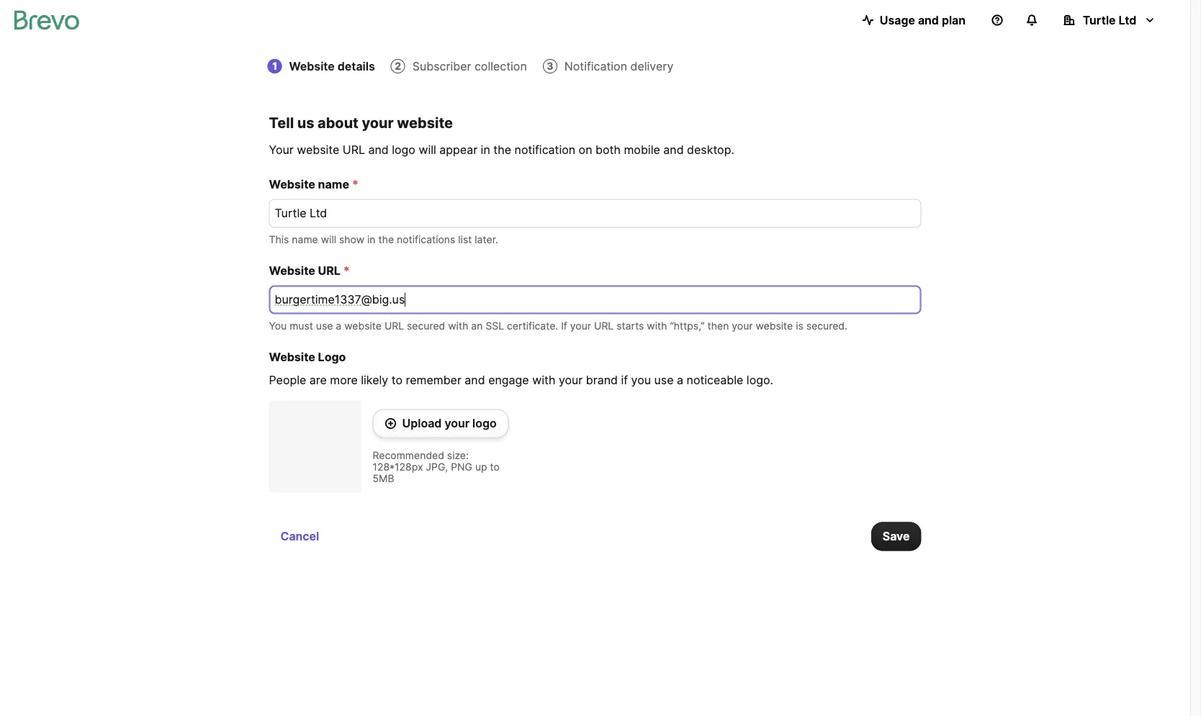 Task type: locate. For each thing, give the bounding box(es) containing it.
website down this
[[269, 264, 316, 278]]

a
[[336, 320, 342, 332], [677, 374, 684, 388]]

name for website
[[318, 178, 349, 192]]

notifications
[[397, 233, 456, 246]]

use right must
[[316, 320, 333, 332]]

the left notification
[[494, 143, 512, 157]]

people
[[269, 374, 306, 388]]

and left plan
[[919, 13, 940, 27]]

logo down tell us about your website
[[392, 143, 416, 157]]

* down show
[[344, 264, 350, 278]]

png
[[451, 461, 473, 473]]

0 horizontal spatial will
[[321, 233, 337, 246]]

1 vertical spatial use
[[655, 374, 674, 388]]

a left noticeable
[[677, 374, 684, 388]]

website-name text field
[[269, 199, 922, 228]]

on
[[579, 143, 593, 157]]

0 vertical spatial to
[[392, 374, 403, 388]]

use right you
[[655, 374, 674, 388]]

then
[[708, 320, 730, 332]]

save button
[[872, 523, 922, 552]]

1 horizontal spatial logo
[[473, 417, 497, 431]]

certificate.
[[507, 320, 559, 332]]

delivery
[[631, 59, 674, 73]]

jpg,
[[426, 461, 448, 473]]

in right show
[[367, 233, 376, 246]]

* up show
[[352, 178, 359, 192]]

recommended size: 128*128px jpg, png up to 5mb
[[373, 450, 500, 485]]

with left 'an'
[[448, 320, 469, 332]]

a up the logo
[[336, 320, 342, 332]]

name up show
[[318, 178, 349, 192]]

recommended
[[373, 450, 445, 462]]

in right appear
[[481, 143, 491, 157]]

the right show
[[379, 233, 394, 246]]

2 horizontal spatial with
[[647, 320, 668, 332]]

0 vertical spatial *
[[352, 178, 359, 192]]

website for website details
[[289, 59, 335, 73]]

turtle
[[1084, 13, 1117, 27]]

use
[[316, 320, 333, 332], [655, 374, 674, 388]]

url
[[343, 143, 365, 157], [318, 264, 341, 278], [385, 320, 404, 332], [594, 320, 614, 332]]

1 vertical spatial a
[[677, 374, 684, 388]]

1 vertical spatial in
[[367, 233, 376, 246]]

logo
[[318, 351, 346, 365]]

secured
[[407, 320, 446, 332]]

with right starts
[[647, 320, 668, 332]]

your up size: at the left bottom of page
[[445, 417, 470, 431]]

list
[[458, 233, 472, 246]]

is
[[796, 320, 804, 332]]

*
[[352, 178, 359, 192], [344, 264, 350, 278]]

logo up up
[[473, 417, 497, 431]]

usage and plan button
[[852, 6, 978, 35]]

you
[[269, 320, 287, 332]]

1 horizontal spatial *
[[352, 178, 359, 192]]

0 horizontal spatial logo
[[392, 143, 416, 157]]

logo
[[392, 143, 416, 157], [473, 417, 497, 431]]

1 vertical spatial will
[[321, 233, 337, 246]]

in
[[481, 143, 491, 157], [367, 233, 376, 246]]

mobile
[[624, 143, 661, 157]]

0 vertical spatial a
[[336, 320, 342, 332]]

0 horizontal spatial a
[[336, 320, 342, 332]]

both
[[596, 143, 621, 157]]

1 horizontal spatial the
[[494, 143, 512, 157]]

your
[[269, 143, 294, 157]]

website up appear
[[397, 114, 453, 132]]

with right engage
[[533, 374, 556, 388]]

name
[[318, 178, 349, 192], [292, 233, 318, 246]]

website right the 1
[[289, 59, 335, 73]]

collection
[[475, 59, 527, 73]]

* for website name *
[[352, 178, 359, 192]]

1 horizontal spatial to
[[490, 461, 500, 473]]

1 vertical spatial logo
[[473, 417, 497, 431]]

about
[[318, 114, 359, 132]]

website for website name *
[[269, 178, 316, 192]]

1 horizontal spatial use
[[655, 374, 674, 388]]

1 vertical spatial to
[[490, 461, 500, 473]]

notification
[[565, 59, 628, 73]]

turtle ltd button
[[1053, 6, 1168, 35]]

to
[[392, 374, 403, 388], [490, 461, 500, 473]]

2
[[395, 60, 401, 72]]

the
[[494, 143, 512, 157], [379, 233, 394, 246]]

your
[[362, 114, 394, 132], [571, 320, 592, 332], [732, 320, 753, 332], [559, 374, 583, 388], [445, 417, 470, 431]]

your right 'if'
[[571, 320, 592, 332]]

notification delivery
[[565, 59, 674, 73]]

website up people
[[269, 351, 316, 365]]

will left appear
[[419, 143, 437, 157]]

your right then at top
[[732, 320, 753, 332]]

us
[[297, 114, 314, 132]]

website down your
[[269, 178, 316, 192]]

0 horizontal spatial use
[[316, 320, 333, 332]]

name right this
[[292, 233, 318, 246]]

brand
[[586, 374, 618, 388]]

logo inside button
[[473, 417, 497, 431]]

will
[[419, 143, 437, 157], [321, 233, 337, 246]]

0 horizontal spatial *
[[344, 264, 350, 278]]

with
[[448, 320, 469, 332], [647, 320, 668, 332], [533, 374, 556, 388]]

1 vertical spatial name
[[292, 233, 318, 246]]

remember
[[406, 374, 462, 388]]

0 horizontal spatial the
[[379, 233, 394, 246]]

0 vertical spatial will
[[419, 143, 437, 157]]

0 horizontal spatial to
[[392, 374, 403, 388]]

to right likely
[[392, 374, 403, 388]]

website
[[289, 59, 335, 73], [269, 178, 316, 192], [269, 264, 316, 278], [269, 351, 316, 365]]

0 vertical spatial in
[[481, 143, 491, 157]]

3
[[547, 60, 554, 72]]

tell us about your website
[[269, 114, 453, 132]]

to right up
[[490, 461, 500, 473]]

people are more likely to remember and engage with your brand if you use a noticeable logo.
[[269, 374, 774, 388]]

website logo
[[269, 351, 346, 365]]

website details
[[289, 59, 375, 73]]

website
[[397, 114, 453, 132], [297, 143, 340, 157], [345, 320, 382, 332], [756, 320, 794, 332]]

0 vertical spatial name
[[318, 178, 349, 192]]

and
[[919, 13, 940, 27], [369, 143, 389, 157], [664, 143, 684, 157], [465, 374, 485, 388]]

this name will show in the notifications list later.
[[269, 233, 499, 246]]

your left brand
[[559, 374, 583, 388]]

1 horizontal spatial a
[[677, 374, 684, 388]]

1 vertical spatial *
[[344, 264, 350, 278]]

1 horizontal spatial with
[[533, 374, 556, 388]]

0 vertical spatial use
[[316, 320, 333, 332]]

secured.
[[807, 320, 848, 332]]

up
[[476, 461, 488, 473]]

will left show
[[321, 233, 337, 246]]

cancel
[[281, 530, 319, 544]]



Task type: describe. For each thing, give the bounding box(es) containing it.
0 horizontal spatial with
[[448, 320, 469, 332]]

size:
[[447, 450, 469, 462]]

upload
[[402, 417, 442, 431]]

upload your logo button
[[373, 410, 509, 438]]

appear
[[440, 143, 478, 157]]

an
[[472, 320, 483, 332]]

website left is
[[756, 320, 794, 332]]

and left engage
[[465, 374, 485, 388]]

usage
[[880, 13, 916, 27]]

0 vertical spatial logo
[[392, 143, 416, 157]]

subscriber collection
[[413, 59, 527, 73]]

website down us
[[297, 143, 340, 157]]

plan
[[942, 13, 966, 27]]

usage and plan
[[880, 13, 966, 27]]

save
[[883, 530, 910, 544]]

you must use a website url secured with an ssl certificate. if your url starts with "https," then your website is secured.
[[269, 320, 848, 332]]

website for website url *
[[269, 264, 316, 278]]

you
[[632, 374, 651, 388]]

turtle ltd
[[1084, 13, 1137, 27]]

details
[[338, 59, 375, 73]]

url left starts
[[594, 320, 614, 332]]

if
[[561, 320, 568, 332]]

tell
[[269, 114, 294, 132]]

5mb
[[373, 473, 395, 485]]

engage
[[489, 374, 529, 388]]

website-url text field
[[269, 286, 922, 315]]

name for this
[[292, 233, 318, 246]]

your website url and logo will appear in the notification on both mobile and desktop.
[[269, 143, 735, 157]]

to inside recommended size: 128*128px jpg, png up to 5mb
[[490, 461, 500, 473]]

logo.
[[747, 374, 774, 388]]

cancel button
[[269, 523, 331, 552]]

your right about
[[362, 114, 394, 132]]

website url *
[[269, 264, 350, 278]]

likely
[[361, 374, 389, 388]]

1 horizontal spatial will
[[419, 143, 437, 157]]

* for website url *
[[344, 264, 350, 278]]

this
[[269, 233, 289, 246]]

and right mobile
[[664, 143, 684, 157]]

website up the logo
[[345, 320, 382, 332]]

noticeable
[[687, 374, 744, 388]]

more
[[330, 374, 358, 388]]

1
[[272, 60, 277, 72]]

website for website logo
[[269, 351, 316, 365]]

are
[[310, 374, 327, 388]]

128*128px
[[373, 461, 423, 473]]

starts
[[617, 320, 644, 332]]

0 vertical spatial the
[[494, 143, 512, 157]]

your inside button
[[445, 417, 470, 431]]

url down tell us about your website
[[343, 143, 365, 157]]

desktop.
[[687, 143, 735, 157]]

must
[[290, 320, 313, 332]]

website name *
[[269, 178, 359, 192]]

and down tell us about your website
[[369, 143, 389, 157]]

ltd
[[1119, 13, 1137, 27]]

1 vertical spatial the
[[379, 233, 394, 246]]

notification
[[515, 143, 576, 157]]

url down show
[[318, 264, 341, 278]]

"https,"
[[670, 320, 705, 332]]

show
[[339, 233, 365, 246]]

ssl
[[486, 320, 504, 332]]

upload your logo
[[402, 417, 497, 431]]

if
[[622, 374, 628, 388]]

and inside button
[[919, 13, 940, 27]]

url left secured
[[385, 320, 404, 332]]

later.
[[475, 233, 499, 246]]

subscriber
[[413, 59, 472, 73]]

1 horizontal spatial in
[[481, 143, 491, 157]]

0 horizontal spatial in
[[367, 233, 376, 246]]



Task type: vqa. For each thing, say whether or not it's contained in the screenshot.
use to the left
yes



